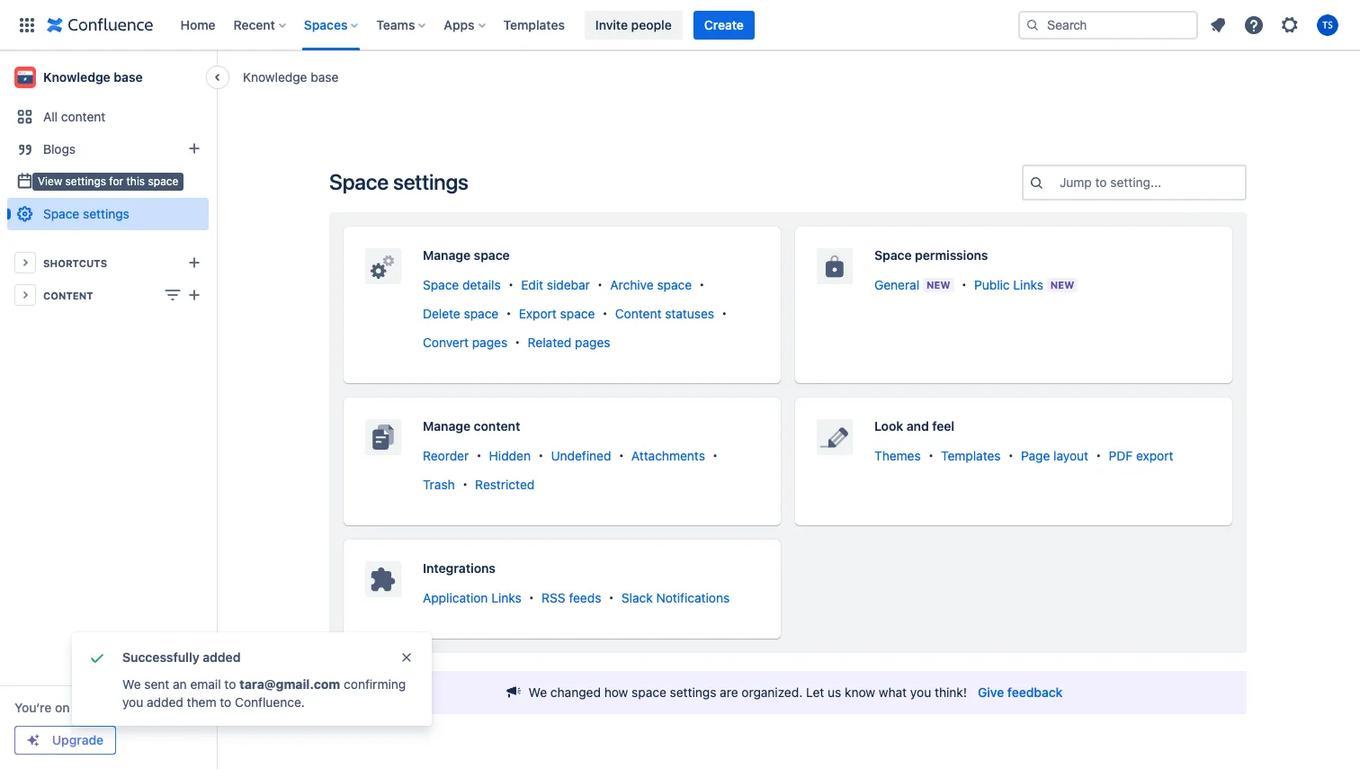 Task type: describe. For each thing, give the bounding box(es) containing it.
to for confluence.
[[220, 695, 232, 710]]

export
[[519, 306, 557, 322]]

create a page image
[[184, 284, 205, 306]]

upgrade
[[52, 732, 104, 748]]

pdf export link
[[1109, 448, 1174, 464]]

your profile and preferences image
[[1317, 14, 1339, 36]]

public
[[975, 277, 1010, 293]]

add shortcut image
[[184, 252, 205, 274]]

pages for convert pages
[[472, 335, 508, 350]]

1 horizontal spatial added
[[203, 650, 241, 665]]

page
[[1021, 448, 1050, 464]]

hidden
[[489, 448, 531, 464]]

an
[[173, 677, 187, 692]]

manage for manage space
[[423, 247, 471, 263]]

Search settings text field
[[1060, 174, 1063, 192]]

1 horizontal spatial knowledge base link
[[243, 68, 339, 86]]

notification icon image
[[1208, 14, 1229, 36]]

reorder
[[423, 448, 469, 464]]

email
[[190, 677, 221, 692]]

upgrade button
[[15, 727, 115, 754]]

1 horizontal spatial you
[[911, 685, 932, 700]]

content for manage content
[[474, 418, 520, 434]]

page layout
[[1021, 448, 1089, 464]]

success image
[[86, 647, 108, 669]]

setting...
[[1111, 175, 1162, 190]]

convert
[[423, 335, 469, 350]]

knowledge base inside space element
[[43, 69, 143, 85]]

shortcuts button
[[7, 247, 209, 279]]

help icon image
[[1244, 14, 1265, 36]]

rss feeds
[[542, 591, 601, 606]]

reorder link
[[423, 448, 469, 464]]

we changed how space settings are organized. let us know what you think!
[[529, 685, 967, 700]]

on
[[55, 700, 70, 715]]

create a blog image
[[184, 138, 205, 159]]

application
[[423, 591, 488, 606]]

themes link
[[875, 448, 921, 464]]

attachments
[[632, 448, 705, 464]]

appswitcher icon image
[[16, 14, 38, 36]]

Search field
[[1019, 10, 1199, 39]]

trash
[[423, 477, 455, 492]]

archive space
[[610, 277, 692, 293]]

links for public
[[1014, 277, 1044, 293]]

slack notifications
[[622, 591, 730, 606]]

0 horizontal spatial knowledge base link
[[7, 59, 209, 95]]

give feedback
[[978, 685, 1063, 700]]

let
[[806, 685, 825, 700]]

confluence.
[[235, 695, 305, 710]]

confirming you added them to confluence.
[[122, 677, 406, 710]]

we sent an email to tara@gmail.com
[[122, 677, 340, 692]]

slack notifications link
[[622, 591, 730, 606]]

feel
[[932, 418, 955, 434]]

home link
[[175, 10, 221, 39]]

shortcuts
[[43, 257, 107, 269]]

home
[[180, 17, 216, 32]]

settings inside space element
[[83, 206, 129, 221]]

we for we sent an email to tara@gmail.com
[[122, 677, 141, 692]]

pages for related pages
[[575, 335, 611, 350]]

public links link
[[975, 277, 1044, 293]]

base inside space element
[[114, 69, 143, 85]]

statuses
[[665, 306, 714, 322]]

search image
[[1026, 18, 1040, 32]]

feedback
[[1008, 685, 1063, 700]]

edit sidebar
[[521, 277, 590, 293]]

space permissions
[[875, 247, 988, 263]]

invite
[[596, 17, 628, 32]]

integrations
[[423, 561, 496, 576]]

convert pages link
[[423, 335, 508, 350]]

space settings link
[[7, 198, 209, 230]]

space details link
[[423, 277, 501, 293]]

all content link
[[7, 101, 209, 133]]

calendars link
[[7, 166, 209, 198]]

added inside "confirming you added them to confluence."
[[147, 695, 183, 710]]

undefined
[[551, 448, 611, 464]]

feeds
[[569, 591, 601, 606]]

give feedback button
[[967, 678, 1074, 707]]

successfully
[[122, 650, 199, 665]]

to for tara@gmail.com
[[224, 677, 236, 692]]

organized.
[[742, 685, 803, 700]]

space element
[[0, 50, 216, 769]]

sent
[[144, 677, 169, 692]]

calendar
[[99, 143, 143, 156]]

invite people
[[596, 17, 672, 32]]

space for export space
[[560, 306, 595, 322]]

related
[[528, 335, 572, 350]]

undefined link
[[551, 448, 611, 464]]

recent
[[234, 17, 275, 32]]

manage space
[[423, 247, 510, 263]]

confirming
[[344, 677, 406, 692]]

content for content
[[43, 289, 93, 301]]

delete space link
[[423, 306, 499, 322]]

banner containing home
[[0, 0, 1361, 50]]

archive space link
[[610, 277, 692, 293]]

1 horizontal spatial templates link
[[941, 448, 1001, 464]]

settings icon image
[[1280, 14, 1301, 36]]

permissions
[[915, 247, 988, 263]]

space settings inside space element
[[43, 206, 129, 221]]

rss
[[542, 591, 566, 606]]

premium image
[[26, 733, 40, 748]]

space for archive space
[[657, 277, 692, 293]]

global element
[[11, 0, 1015, 50]]

apps button
[[439, 10, 493, 39]]



Task type: vqa. For each thing, say whether or not it's contained in the screenshot.
Templates link
yes



Task type: locate. For each thing, give the bounding box(es) containing it.
2 vertical spatial settings
[[670, 685, 717, 700]]

0 horizontal spatial base
[[114, 69, 143, 85]]

pages
[[472, 335, 508, 350], [575, 335, 611, 350]]

spaces button
[[299, 10, 366, 39]]

the
[[73, 700, 92, 715]]

pages down delete space
[[472, 335, 508, 350]]

1 horizontal spatial space settings
[[329, 169, 469, 194]]

1 horizontal spatial content
[[615, 306, 662, 322]]

1 pages from the left
[[472, 335, 508, 350]]

1 horizontal spatial content
[[474, 418, 520, 434]]

space down details
[[464, 306, 499, 322]]

0 vertical spatial space settings
[[329, 169, 469, 194]]

1 horizontal spatial base
[[311, 69, 339, 84]]

0 vertical spatial links
[[1014, 277, 1044, 293]]

2 pages from the left
[[575, 335, 611, 350]]

1 vertical spatial links
[[491, 591, 522, 606]]

0 horizontal spatial pages
[[472, 335, 508, 350]]

0 vertical spatial to
[[1096, 175, 1107, 190]]

to right email
[[224, 677, 236, 692]]

what
[[879, 685, 907, 700]]

content inside space element
[[61, 109, 106, 124]]

space up related pages link
[[560, 306, 595, 322]]

0 horizontal spatial space settings
[[43, 206, 129, 221]]

links left new
[[1014, 277, 1044, 293]]

0 horizontal spatial content
[[43, 289, 93, 301]]

content
[[43, 289, 93, 301], [615, 306, 662, 322]]

notifications
[[656, 591, 730, 606]]

links for application
[[491, 591, 522, 606]]

general link
[[875, 277, 920, 293]]

1 vertical spatial to
[[224, 677, 236, 692]]

we up plan
[[122, 677, 141, 692]]

1 vertical spatial templates link
[[941, 448, 1001, 464]]

you inside "confirming you added them to confluence."
[[122, 695, 143, 710]]

templates link inside the global element
[[498, 10, 570, 39]]

export space
[[519, 306, 595, 322]]

templates down the feel
[[941, 448, 1001, 464]]

1 vertical spatial manage
[[423, 418, 471, 434]]

delete
[[423, 306, 461, 322]]

content down shortcuts in the top left of the page
[[43, 289, 93, 301]]

all
[[43, 109, 58, 124]]

space settings
[[329, 169, 469, 194], [43, 206, 129, 221]]

content statuses link
[[615, 306, 714, 322]]

1 vertical spatial content
[[474, 418, 520, 434]]

0 horizontal spatial knowledge base
[[43, 69, 143, 85]]

0 horizontal spatial you
[[122, 695, 143, 710]]

page layout link
[[1021, 448, 1089, 464]]

you're
[[14, 700, 52, 715]]

1 horizontal spatial we
[[529, 685, 547, 700]]

knowledge base link down 'recent' popup button
[[243, 68, 339, 86]]

manage for manage content
[[423, 418, 471, 434]]

space right how at the bottom left of page
[[632, 685, 667, 700]]

you right "what"
[[911, 685, 932, 700]]

sidebar
[[547, 277, 590, 293]]

templates right apps popup button
[[504, 17, 565, 32]]

you're on the free plan
[[14, 700, 151, 715]]

content up hidden link on the left bottom
[[474, 418, 520, 434]]

content up 'view'
[[61, 109, 106, 124]]

1 horizontal spatial knowledge base
[[243, 69, 339, 84]]

export space link
[[519, 306, 595, 322]]

settings up manage space at the left top of page
[[393, 169, 469, 194]]

pages right related
[[575, 335, 611, 350]]

settings
[[393, 169, 469, 194], [83, 206, 129, 221], [670, 685, 717, 700]]

dismiss image
[[400, 651, 414, 665]]

1 horizontal spatial templates
[[941, 448, 1001, 464]]

know
[[845, 685, 876, 700]]

blogs link
[[7, 133, 209, 166]]

we left changed
[[529, 685, 547, 700]]

knowledge base
[[243, 69, 339, 84], [43, 69, 143, 85]]

knowledge base up the all content link
[[43, 69, 143, 85]]

templates link down the feel
[[941, 448, 1001, 464]]

2 horizontal spatial settings
[[670, 685, 717, 700]]

change view image
[[162, 284, 184, 306]]

rss feeds link
[[542, 591, 601, 606]]

templates for templates "link" in the global element
[[504, 17, 565, 32]]

teams button
[[371, 10, 433, 39]]

space up content statuses in the top of the page
[[657, 277, 692, 293]]

manage
[[423, 247, 471, 263], [423, 418, 471, 434]]

teams
[[376, 17, 415, 32]]

create link
[[694, 10, 755, 39]]

spaces
[[304, 17, 348, 32]]

1 horizontal spatial links
[[1014, 277, 1044, 293]]

space for delete space
[[464, 306, 499, 322]]

base up the all content link
[[114, 69, 143, 85]]

2 manage from the top
[[423, 418, 471, 434]]

templates link right apps popup button
[[498, 10, 570, 39]]

knowledge down 'recent' popup button
[[243, 69, 307, 84]]

we
[[122, 677, 141, 692], [529, 685, 547, 700]]

give
[[978, 685, 1004, 700]]

0 horizontal spatial knowledge
[[43, 69, 111, 85]]

content inside dropdown button
[[43, 289, 93, 301]]

restricted
[[475, 477, 535, 492]]

0 horizontal spatial added
[[147, 695, 183, 710]]

to down we sent an email to tara@gmail.com
[[220, 695, 232, 710]]

knowledge up all content
[[43, 69, 111, 85]]

0 vertical spatial content
[[43, 289, 93, 301]]

space details
[[423, 277, 501, 293]]

to right jump
[[1096, 175, 1107, 190]]

think!
[[935, 685, 967, 700]]

0 horizontal spatial content
[[61, 109, 106, 124]]

us
[[828, 685, 842, 700]]

general
[[875, 277, 920, 293]]

0 horizontal spatial settings
[[83, 206, 129, 221]]

and
[[907, 418, 929, 434]]

manage up "space details" link
[[423, 247, 471, 263]]

0 horizontal spatial links
[[491, 591, 522, 606]]

changed
[[551, 685, 601, 700]]

added down sent
[[147, 695, 183, 710]]

1 horizontal spatial settings
[[393, 169, 469, 194]]

archive
[[610, 277, 654, 293]]

knowledge base down 'recent' popup button
[[243, 69, 339, 84]]

1 manage from the top
[[423, 247, 471, 263]]

manage content
[[423, 418, 520, 434]]

we for we changed how space settings are organized. let us know what you think!
[[529, 685, 547, 700]]

hidden link
[[489, 448, 531, 464]]

create
[[704, 17, 744, 32]]

templates for templates "link" to the right
[[941, 448, 1001, 464]]

application links
[[423, 591, 522, 606]]

jump to setting...
[[1060, 175, 1162, 190]]

delete space
[[423, 306, 499, 322]]

0 horizontal spatial templates
[[504, 17, 565, 32]]

space up details
[[474, 247, 510, 263]]

templates inside "link"
[[504, 17, 565, 32]]

space for manage space
[[474, 247, 510, 263]]

tara@gmail.com
[[240, 677, 340, 692]]

1 vertical spatial settings
[[83, 206, 129, 221]]

people
[[631, 17, 672, 32]]

added up we sent an email to tara@gmail.com
[[203, 650, 241, 665]]

0 vertical spatial settings
[[393, 169, 469, 194]]

details
[[463, 277, 501, 293]]

confluence image
[[47, 14, 153, 36], [47, 14, 153, 36]]

layout
[[1054, 448, 1089, 464]]

0 vertical spatial manage
[[423, 247, 471, 263]]

content statuses
[[615, 306, 714, 322]]

content for all content
[[61, 109, 106, 124]]

1 vertical spatial templates
[[941, 448, 1001, 464]]

restricted link
[[475, 477, 535, 492]]

templates
[[504, 17, 565, 32], [941, 448, 1001, 464]]

manage up the reorder
[[423, 418, 471, 434]]

pdf export
[[1109, 448, 1174, 464]]

plan
[[125, 700, 151, 715]]

new
[[1051, 279, 1075, 291]]

free
[[96, 700, 122, 715]]

links left rss
[[491, 591, 522, 606]]

successfully added
[[122, 650, 241, 665]]

public links new
[[975, 277, 1075, 293]]

all content
[[43, 109, 106, 124]]

0 vertical spatial added
[[203, 650, 241, 665]]

new
[[927, 279, 951, 291]]

them
[[187, 695, 216, 710]]

related pages
[[528, 335, 611, 350]]

1 vertical spatial content
[[615, 306, 662, 322]]

look
[[875, 418, 904, 434]]

trash link
[[423, 477, 455, 492]]

1 horizontal spatial pages
[[575, 335, 611, 350]]

you right 'free'
[[122, 695, 143, 710]]

how
[[604, 685, 628, 700]]

2 vertical spatial to
[[220, 695, 232, 710]]

are
[[720, 685, 738, 700]]

base
[[311, 69, 339, 84], [114, 69, 143, 85]]

related pages link
[[528, 335, 611, 350]]

settings down calendars link
[[83, 206, 129, 221]]

0 vertical spatial content
[[61, 109, 106, 124]]

to
[[1096, 175, 1107, 190], [224, 677, 236, 692], [220, 695, 232, 710]]

content button
[[7, 279, 209, 311]]

knowledge inside space element
[[43, 69, 111, 85]]

convert pages
[[423, 335, 508, 350]]

0 vertical spatial templates link
[[498, 10, 570, 39]]

knowledge base link up the all content link
[[7, 59, 209, 95]]

pdf
[[1109, 448, 1133, 464]]

calendars
[[43, 174, 102, 189]]

1 vertical spatial added
[[147, 695, 183, 710]]

banner
[[0, 0, 1361, 50]]

content down 'archive' at left top
[[615, 306, 662, 322]]

1 vertical spatial space settings
[[43, 206, 129, 221]]

1 horizontal spatial knowledge
[[243, 69, 307, 84]]

attachments link
[[632, 448, 705, 464]]

settings left the are
[[670, 685, 717, 700]]

0 horizontal spatial we
[[122, 677, 141, 692]]

apps
[[444, 17, 475, 32]]

links
[[1014, 277, 1044, 293], [491, 591, 522, 606]]

to inside "confirming you added them to confluence."
[[220, 695, 232, 710]]

templates link
[[498, 10, 570, 39], [941, 448, 1001, 464]]

content for content statuses
[[615, 306, 662, 322]]

base down spaces
[[311, 69, 339, 84]]

0 vertical spatial templates
[[504, 17, 565, 32]]

0 horizontal spatial templates link
[[498, 10, 570, 39]]



